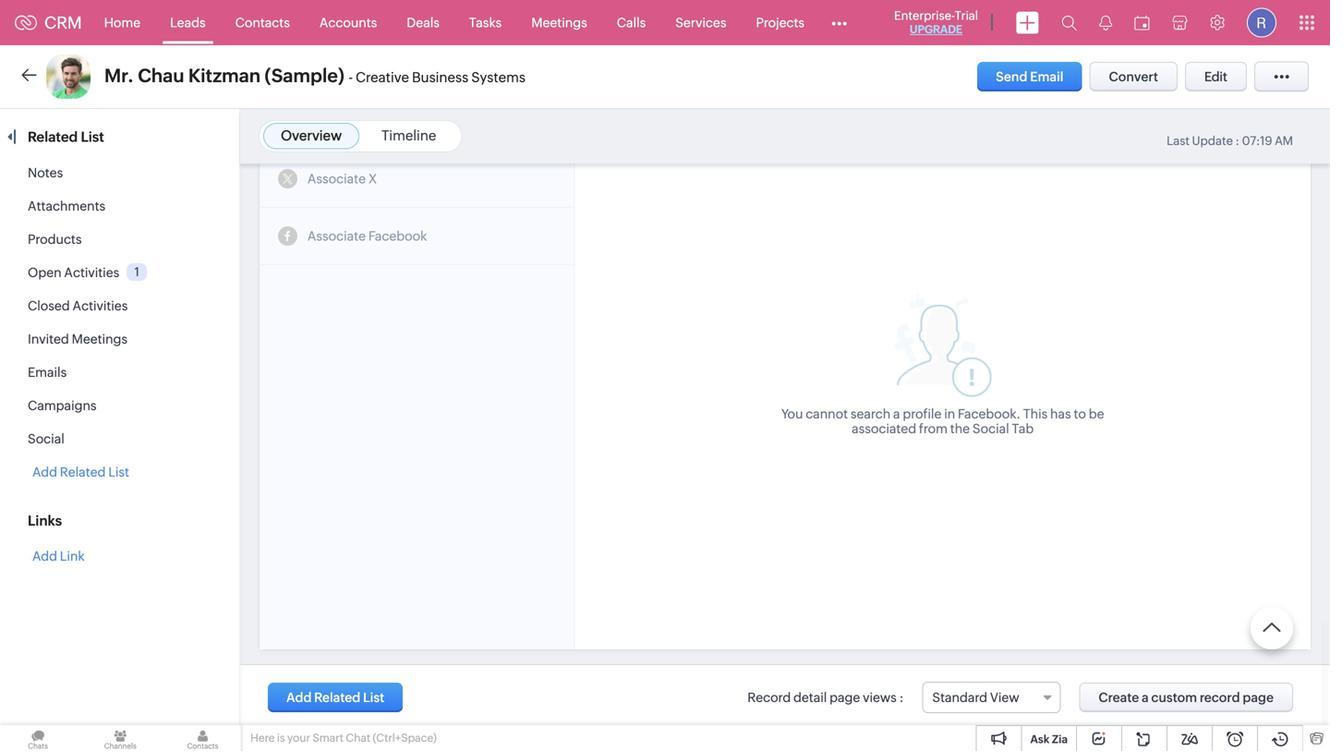 Task type: vqa. For each thing, say whether or not it's contained in the screenshot.
Documents
no



Task type: describe. For each thing, give the bounding box(es) containing it.
0 vertical spatial facebook
[[368, 229, 427, 243]]

create a custom record page
[[1099, 690, 1274, 705]]

here is your smart chat (ctrl+space)
[[250, 732, 437, 744]]

attachments link
[[28, 199, 105, 213]]

search
[[851, 407, 891, 421]]

(sample)
[[265, 65, 345, 86]]

07:19
[[1242, 134, 1272, 148]]

edit button
[[1185, 62, 1247, 91]]

standard view
[[932, 690, 1019, 705]]

signals element
[[1088, 0, 1123, 45]]

tasks link
[[454, 0, 517, 45]]

contacts image
[[165, 725, 241, 751]]

update
[[1192, 134, 1233, 148]]

profile image
[[1247, 8, 1277, 37]]

create a custom record page button
[[1079, 683, 1293, 712]]

leads link
[[155, 0, 220, 45]]

attachments
[[28, 199, 105, 213]]

activities for open activities
[[64, 265, 119, 280]]

custom
[[1151, 690, 1197, 705]]

the
[[950, 421, 970, 436]]

systems
[[471, 69, 526, 85]]

views
[[863, 690, 897, 705]]

enterprise-trial upgrade
[[894, 9, 978, 36]]

projects link
[[741, 0, 819, 45]]

create menu element
[[1005, 0, 1050, 45]]

view
[[990, 690, 1019, 705]]

here
[[250, 732, 275, 744]]

create menu image
[[1016, 12, 1039, 34]]

overview link
[[281, 127, 342, 144]]

associate facebook
[[307, 229, 427, 243]]

. this has to be associated from the social tab
[[852, 407, 1104, 436]]

1
[[134, 265, 139, 279]]

services link
[[661, 0, 741, 45]]

am
[[1275, 134, 1293, 148]]

you cannot search a profile in facebook
[[781, 407, 1016, 421]]

profile element
[[1236, 0, 1288, 45]]

meetings link
[[517, 0, 602, 45]]

invited meetings link
[[28, 332, 127, 346]]

smart
[[313, 732, 344, 744]]

channels image
[[82, 725, 158, 751]]

open activities
[[28, 265, 119, 280]]

overview
[[281, 127, 342, 144]]

record detail page views :
[[748, 690, 904, 705]]

chat
[[346, 732, 371, 744]]

cannot
[[806, 407, 848, 421]]

0 horizontal spatial list
[[81, 129, 104, 145]]

1 horizontal spatial list
[[108, 465, 129, 479]]

search element
[[1050, 0, 1088, 45]]

from
[[919, 421, 948, 436]]

1 horizontal spatial :
[[1236, 134, 1240, 148]]

send
[[996, 69, 1028, 84]]

home link
[[89, 0, 155, 45]]

0 horizontal spatial :
[[899, 690, 904, 705]]

crm
[[44, 13, 82, 32]]

ask
[[1030, 733, 1050, 745]]

has
[[1050, 407, 1071, 421]]

social inside . this has to be associated from the social tab
[[973, 421, 1009, 436]]

calls
[[617, 15, 646, 30]]

services
[[675, 15, 726, 30]]

0 horizontal spatial meetings
[[72, 332, 127, 346]]

deals
[[407, 15, 440, 30]]

add for add link
[[32, 549, 57, 563]]

zia
[[1052, 733, 1068, 745]]

0 vertical spatial related
[[28, 129, 78, 145]]

related list
[[28, 129, 107, 145]]

link
[[60, 549, 85, 563]]

add for add related list
[[32, 465, 57, 479]]

projects
[[756, 15, 805, 30]]

upgrade
[[910, 23, 963, 36]]

campaigns link
[[28, 398, 97, 413]]

send email
[[996, 69, 1064, 84]]

standard
[[932, 690, 988, 705]]

kitzman
[[188, 65, 261, 86]]

social link
[[28, 431, 64, 446]]

closed activities link
[[28, 298, 128, 313]]

invited meetings
[[28, 332, 127, 346]]

notes
[[28, 165, 63, 180]]

a inside button
[[1142, 690, 1149, 705]]

enterprise-
[[894, 9, 955, 23]]

open
[[28, 265, 61, 280]]

1 vertical spatial related
[[60, 465, 106, 479]]

convert
[[1109, 69, 1158, 84]]

timeline link
[[381, 127, 436, 144]]

crm link
[[15, 13, 82, 32]]



Task type: locate. For each thing, give the bounding box(es) containing it.
1 horizontal spatial facebook
[[958, 407, 1016, 421]]

deals link
[[392, 0, 454, 45]]

:
[[1236, 134, 1240, 148], [899, 690, 904, 705]]

meetings left calls
[[531, 15, 587, 30]]

0 horizontal spatial page
[[830, 690, 860, 705]]

signals image
[[1099, 15, 1112, 30]]

1 horizontal spatial page
[[1243, 690, 1274, 705]]

business
[[412, 69, 468, 85]]

1 vertical spatial list
[[108, 465, 129, 479]]

associate
[[307, 171, 366, 186], [307, 229, 366, 243]]

add link
[[32, 549, 85, 563]]

1 associate from the top
[[307, 171, 366, 186]]

associate down associate x
[[307, 229, 366, 243]]

0 vertical spatial :
[[1236, 134, 1240, 148]]

create
[[1099, 690, 1139, 705]]

: right views
[[899, 690, 904, 705]]

a left profile
[[893, 407, 900, 421]]

social down campaigns on the bottom left of page
[[28, 431, 64, 446]]

2 add from the top
[[32, 549, 57, 563]]

leads
[[170, 15, 206, 30]]

detail
[[794, 690, 827, 705]]

page right detail
[[830, 690, 860, 705]]

page right record
[[1243, 690, 1274, 705]]

(ctrl+space)
[[373, 732, 437, 744]]

facebook down x
[[368, 229, 427, 243]]

list
[[81, 129, 104, 145], [108, 465, 129, 479]]

related down social link at bottom left
[[60, 465, 106, 479]]

edit
[[1204, 69, 1228, 84]]

1 horizontal spatial meetings
[[531, 15, 587, 30]]

products
[[28, 232, 82, 247]]

None button
[[268, 683, 403, 712]]

tab
[[1012, 421, 1034, 436]]

1 vertical spatial associate
[[307, 229, 366, 243]]

be
[[1089, 407, 1104, 421]]

mr. chau kitzman (sample) - creative business systems
[[104, 65, 526, 86]]

1 vertical spatial meetings
[[72, 332, 127, 346]]

0 horizontal spatial social
[[28, 431, 64, 446]]

0 horizontal spatial a
[[893, 407, 900, 421]]

-
[[349, 69, 353, 85]]

facebook
[[368, 229, 427, 243], [958, 407, 1016, 421]]

search image
[[1061, 15, 1077, 30]]

links
[[28, 513, 62, 529]]

a right create
[[1142, 690, 1149, 705]]

0 vertical spatial add
[[32, 465, 57, 479]]

1 vertical spatial activities
[[73, 298, 128, 313]]

1 vertical spatial add
[[32, 549, 57, 563]]

timeline
[[381, 127, 436, 144]]

activities up closed activities
[[64, 265, 119, 280]]

your
[[287, 732, 310, 744]]

a
[[893, 407, 900, 421], [1142, 690, 1149, 705]]

related up notes
[[28, 129, 78, 145]]

invited
[[28, 332, 69, 346]]

trial
[[955, 9, 978, 23]]

x
[[368, 171, 377, 186]]

1 horizontal spatial a
[[1142, 690, 1149, 705]]

1 add from the top
[[32, 465, 57, 479]]

calls link
[[602, 0, 661, 45]]

tasks
[[469, 15, 502, 30]]

2 page from the left
[[1243, 690, 1274, 705]]

related
[[28, 129, 78, 145], [60, 465, 106, 479]]

0 vertical spatial activities
[[64, 265, 119, 280]]

0 horizontal spatial facebook
[[368, 229, 427, 243]]

to
[[1074, 407, 1086, 421]]

social
[[973, 421, 1009, 436], [28, 431, 64, 446]]

activities for closed activities
[[73, 298, 128, 313]]

send email button
[[977, 62, 1082, 91]]

record
[[1200, 690, 1240, 705]]

last update : 07:19 am
[[1167, 134, 1293, 148]]

0 vertical spatial list
[[81, 129, 104, 145]]

Other Modules field
[[819, 8, 859, 37]]

record
[[748, 690, 791, 705]]

page inside button
[[1243, 690, 1274, 705]]

add
[[32, 465, 57, 479], [32, 549, 57, 563]]

creative
[[356, 69, 409, 85]]

closed activities
[[28, 298, 128, 313]]

: left 07:19
[[1236, 134, 1240, 148]]

is
[[277, 732, 285, 744]]

contacts
[[235, 15, 290, 30]]

0 vertical spatial a
[[893, 407, 900, 421]]

mr.
[[104, 65, 134, 86]]

activities up the invited meetings link
[[73, 298, 128, 313]]

you
[[781, 407, 803, 421]]

0 vertical spatial associate
[[307, 171, 366, 186]]

accounts link
[[305, 0, 392, 45]]

last
[[1167, 134, 1190, 148]]

in
[[944, 407, 955, 421]]

this
[[1023, 407, 1048, 421]]

notes link
[[28, 165, 63, 180]]

ask zia
[[1030, 733, 1068, 745]]

associate x
[[307, 171, 377, 186]]

activities
[[64, 265, 119, 280], [73, 298, 128, 313]]

calendar image
[[1134, 15, 1150, 30]]

associate left x
[[307, 171, 366, 186]]

products link
[[28, 232, 82, 247]]

1 vertical spatial facebook
[[958, 407, 1016, 421]]

1 horizontal spatial social
[[973, 421, 1009, 436]]

meetings
[[531, 15, 587, 30], [72, 332, 127, 346]]

open activities link
[[28, 265, 119, 280]]

accounts
[[319, 15, 377, 30]]

associate for x
[[307, 171, 366, 186]]

emails
[[28, 365, 67, 380]]

1 vertical spatial :
[[899, 690, 904, 705]]

facebook right in
[[958, 407, 1016, 421]]

emails link
[[28, 365, 67, 380]]

2 associate from the top
[[307, 229, 366, 243]]

contacts link
[[220, 0, 305, 45]]

profile
[[903, 407, 942, 421]]

chau
[[138, 65, 184, 86]]

0 vertical spatial meetings
[[531, 15, 587, 30]]

convert button
[[1090, 62, 1178, 91]]

chats image
[[0, 725, 76, 751]]

associate for facebook
[[307, 229, 366, 243]]

add down social link at bottom left
[[32, 465, 57, 479]]

email
[[1030, 69, 1064, 84]]

meetings down closed activities
[[72, 332, 127, 346]]

1 page from the left
[[830, 690, 860, 705]]

1 vertical spatial a
[[1142, 690, 1149, 705]]

logo image
[[15, 15, 37, 30]]

add left link
[[32, 549, 57, 563]]

closed
[[28, 298, 70, 313]]

associated
[[852, 421, 916, 436]]

social right the the
[[973, 421, 1009, 436]]



